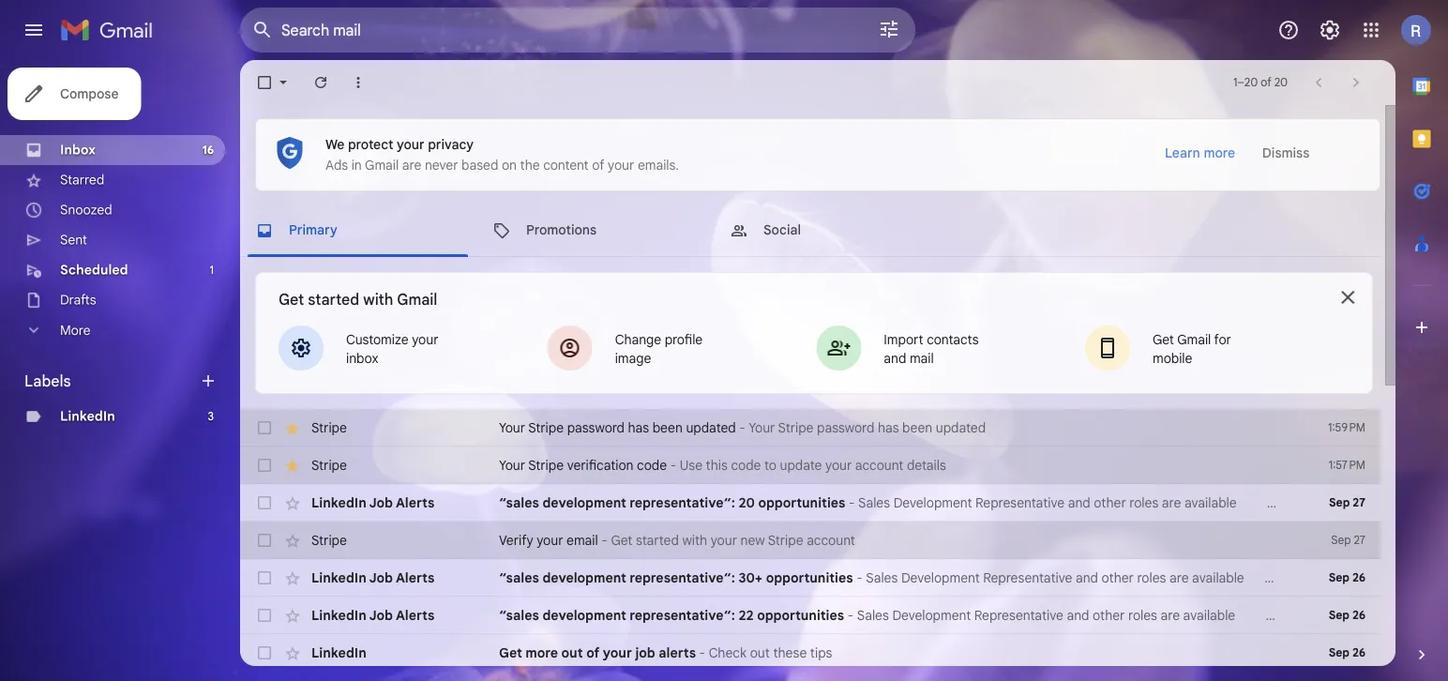 Task type: locate. For each thing, give the bounding box(es) containing it.
1 code from the left
[[637, 457, 667, 473]]

20 inside row
[[739, 494, 755, 511]]

opportunities down verify your email - get started with your new stripe account ‌ ‌ ‌ ‌ ‌ ‌ ‌ ‌ ‌ ‌ ‌ ‌ ‌ ‌ ‌ ‌ ‌ ‌ ‌ ‌ ‌ ‌ ‌ ‌ ‌ ‌ ‌ ‌ ‌ ‌ ‌ ‌ ‌ ‌ ‌ ‌ ‌ ‌ ‌ ‌ ‌ ‌ ‌ ‌ ‌ ‌ ‌ ‌ ‌ ‌ ‌ ‌ ‌ ‌ ‌ ‌ ‌ ‌ ‌ ‌ ‌ ‌ ‌ ‌ ‌ ‌ ‌ ‌ ‌ ‌ ‌ ‌ ‌ ‌ ‌ ‌ ‌ ‌ ‌ ‌
[[766, 569, 853, 586]]

get inside get gmail for mobile
[[1153, 331, 1174, 348]]

0 horizontal spatial password
[[567, 419, 625, 436]]

0 horizontal spatial 20
[[739, 494, 755, 511]]

with up customize
[[363, 290, 393, 309]]

been up use on the left bottom
[[653, 419, 683, 436]]

development down "sales development representative": 30+ opportunities - sales development representative and other roles are available ͏ ͏ ͏ ͏ ͏ ͏ ͏ ͏ ͏ ͏ ͏ ͏ ͏ ͏ ͏ ͏ ͏ ͏ ͏ ͏ ͏ ͏ ͏ ͏ ͏ ͏ ͏ ͏ ͏ ͏ ͏ ͏ ͏ ͏ ͏ ͏ ͏ ͏ ͏ ͏ ͏ ͏ ͏ ͏ ͏ ͏ ͏ ͏ ͏ ͏ ͏ ͏ ͏ ͏ ͏ ͏ ͏ ͏ ͏ ͏ ͏
[[892, 607, 971, 623]]

2 vertical spatial alerts
[[396, 607, 435, 623]]

account right new
[[807, 532, 855, 548]]

with left new
[[682, 532, 707, 548]]

development
[[543, 494, 626, 511], [543, 569, 626, 586], [543, 607, 626, 623]]

your inside customize your inbox
[[412, 331, 439, 348]]

your
[[499, 419, 525, 436], [749, 419, 775, 436], [499, 457, 525, 473]]

code
[[637, 457, 667, 473], [731, 457, 761, 473]]

contacts
[[927, 331, 979, 348]]

0 vertical spatial opportunities
[[758, 494, 846, 511]]

0 horizontal spatial 1
[[210, 263, 214, 277]]

2 vertical spatial opportunities
[[757, 607, 844, 623]]

1 development from the top
[[543, 494, 626, 511]]

row
[[240, 409, 1381, 447], [240, 447, 1381, 484], [240, 484, 1448, 522], [240, 522, 1381, 559], [240, 559, 1448, 597], [240, 597, 1448, 634], [240, 634, 1381, 672]]

row down verify your email - get started with your new stripe account ‌ ‌ ‌ ‌ ‌ ‌ ‌ ‌ ‌ ‌ ‌ ‌ ‌ ‌ ‌ ‌ ‌ ‌ ‌ ‌ ‌ ‌ ‌ ‌ ‌ ‌ ‌ ‌ ‌ ‌ ‌ ‌ ‌ ‌ ‌ ‌ ‌ ‌ ‌ ‌ ‌ ‌ ‌ ‌ ‌ ‌ ‌ ‌ ‌ ‌ ‌ ‌ ‌ ‌ ‌ ‌ ‌ ‌ ‌ ‌ ‌ ‌ ‌ ‌ ‌ ‌ ‌ ‌ ‌ ‌ ‌ ‌ ‌ ‌ ‌ ‌ ‌ ‌ ‌ ‌
[[240, 559, 1448, 597]]

0 vertical spatial 1
[[1233, 76, 1238, 90]]

2 "sales from the top
[[499, 569, 539, 586]]

2 development from the top
[[543, 569, 626, 586]]

20 down support icon
[[1274, 76, 1288, 90]]

1 sep 26 from the top
[[1329, 608, 1366, 622]]

0 vertical spatial representative
[[976, 494, 1065, 511]]

customize
[[346, 331, 409, 348]]

with inside row
[[682, 532, 707, 548]]

development down details
[[894, 494, 972, 511]]

-
[[739, 419, 746, 436], [670, 457, 676, 473], [849, 494, 855, 511], [602, 532, 608, 548], [857, 569, 863, 586], [848, 607, 854, 623], [699, 644, 705, 661]]

password
[[567, 419, 625, 436], [817, 419, 875, 436]]

2 26 from the top
[[1353, 646, 1366, 660]]

row up tips
[[240, 597, 1448, 634]]

͏
[[1237, 494, 1240, 511], [1240, 494, 1244, 511], [1244, 494, 1247, 511], [1247, 494, 1250, 511], [1250, 494, 1254, 511], [1254, 494, 1257, 511], [1257, 494, 1260, 511], [1260, 494, 1264, 511], [1264, 494, 1267, 511], [1267, 494, 1270, 511], [1270, 494, 1274, 511], [1274, 494, 1277, 511], [1277, 494, 1281, 511], [1281, 494, 1284, 511], [1284, 494, 1287, 511], [1287, 494, 1291, 511], [1291, 494, 1294, 511], [1294, 494, 1297, 511], [1297, 494, 1301, 511], [1301, 494, 1304, 511], [1304, 494, 1307, 511], [1307, 494, 1311, 511], [1311, 494, 1314, 511], [1314, 494, 1317, 511], [1317, 494, 1321, 511], [1321, 494, 1324, 511], [1324, 494, 1328, 511], [1328, 494, 1331, 511], [1331, 494, 1334, 511], [1334, 494, 1338, 511], [1338, 494, 1341, 511], [1341, 494, 1344, 511], [1344, 494, 1348, 511], [1348, 494, 1351, 511], [1351, 494, 1354, 511], [1354, 494, 1358, 511], [1358, 494, 1361, 511], [1361, 494, 1365, 511], [1365, 494, 1368, 511], [1368, 494, 1371, 511], [1371, 494, 1375, 511], [1375, 494, 1378, 511], [1378, 494, 1381, 511], [1381, 494, 1385, 511], [1385, 494, 1388, 511], [1388, 494, 1391, 511], [1391, 494, 1395, 511], [1395, 494, 1398, 511], [1398, 494, 1402, 511], [1402, 494, 1405, 511], [1405, 494, 1408, 511], [1408, 494, 1412, 511], [1412, 494, 1415, 511], [1415, 494, 1418, 511], [1418, 494, 1422, 511], [1422, 494, 1425, 511], [1425, 494, 1428, 511], [1428, 494, 1432, 511], [1432, 494, 1435, 511], [1435, 494, 1439, 511], [1439, 494, 1442, 511], [1442, 494, 1445, 511], [1445, 494, 1448, 511], [1244, 569, 1248, 586], [1248, 569, 1251, 586], [1251, 569, 1255, 586], [1255, 569, 1258, 586], [1258, 569, 1261, 586], [1261, 569, 1265, 586], [1265, 569, 1268, 586], [1268, 569, 1271, 586], [1271, 569, 1275, 586], [1275, 569, 1278, 586], [1278, 569, 1281, 586], [1281, 569, 1285, 586], [1285, 569, 1288, 586], [1288, 569, 1292, 586], [1292, 569, 1295, 586], [1295, 569, 1298, 586], [1298, 569, 1302, 586], [1302, 569, 1305, 586], [1305, 569, 1308, 586], [1308, 569, 1312, 586], [1312, 569, 1315, 586], [1315, 569, 1318, 586], [1318, 569, 1322, 586], [1322, 569, 1325, 586], [1325, 569, 1329, 586], [1329, 569, 1332, 586], [1332, 569, 1335, 586], [1335, 569, 1339, 586], [1339, 569, 1342, 586], [1342, 569, 1345, 586], [1345, 569, 1349, 586], [1349, 569, 1352, 586], [1352, 569, 1355, 586], [1355, 569, 1359, 586], [1359, 569, 1362, 586], [1362, 569, 1366, 586], [1366, 569, 1369, 586], [1369, 569, 1372, 586], [1372, 569, 1376, 586], [1376, 569, 1379, 586], [1379, 569, 1382, 586], [1382, 569, 1386, 586], [1386, 569, 1389, 586], [1389, 569, 1392, 586], [1392, 569, 1396, 586], [1396, 569, 1399, 586], [1399, 569, 1403, 586], [1403, 569, 1406, 586], [1406, 569, 1409, 586], [1409, 569, 1413, 586], [1413, 569, 1416, 586], [1416, 569, 1419, 586], [1419, 569, 1423, 586], [1423, 569, 1426, 586], [1426, 569, 1429, 586], [1429, 569, 1433, 586], [1433, 569, 1436, 586], [1436, 569, 1439, 586], [1439, 569, 1443, 586], [1443, 569, 1446, 586], [1446, 569, 1448, 586], [1236, 607, 1239, 623], [1239, 607, 1242, 623], [1242, 607, 1246, 623], [1246, 607, 1249, 623], [1249, 607, 1252, 623], [1252, 607, 1256, 623], [1256, 607, 1259, 623], [1259, 607, 1262, 623], [1262, 607, 1266, 623], [1266, 607, 1269, 623], [1269, 607, 1273, 623], [1273, 607, 1276, 623], [1276, 607, 1279, 623], [1279, 607, 1283, 623], [1283, 607, 1286, 623], [1286, 607, 1289, 623], [1289, 607, 1293, 623], [1293, 607, 1296, 623], [1296, 607, 1299, 623], [1299, 607, 1303, 623], [1303, 607, 1306, 623], [1306, 607, 1310, 623], [1310, 607, 1313, 623], [1313, 607, 1316, 623], [1316, 607, 1320, 623], [1320, 607, 1323, 623], [1323, 607, 1326, 623], [1326, 607, 1330, 623], [1330, 607, 1333, 623], [1333, 607, 1336, 623], [1336, 607, 1340, 623], [1340, 607, 1343, 623], [1343, 607, 1347, 623], [1347, 607, 1350, 623], [1350, 607, 1353, 623], [1353, 607, 1357, 623], [1357, 607, 1360, 623], [1360, 607, 1363, 623], [1363, 607, 1367, 623], [1367, 607, 1370, 623], [1370, 607, 1373, 623], [1373, 607, 1377, 623], [1377, 607, 1380, 623], [1380, 607, 1384, 623], [1384, 607, 1387, 623], [1387, 607, 1390, 623], [1390, 607, 1394, 623], [1394, 607, 1397, 623], [1397, 607, 1400, 623], [1400, 607, 1404, 623], [1404, 607, 1407, 623], [1407, 607, 1410, 623], [1410, 607, 1414, 623], [1414, 607, 1417, 623], [1417, 607, 1421, 623], [1420, 607, 1424, 623], [1424, 607, 1427, 623], [1427, 607, 1431, 623], [1431, 607, 1434, 623], [1434, 607, 1437, 623], [1437, 607, 1441, 623], [1441, 607, 1444, 623], [1444, 607, 1447, 623], [1447, 607, 1448, 623]]

compose
[[60, 85, 119, 102]]

out
[[561, 644, 583, 661], [750, 644, 770, 661]]

1 vertical spatial representative
[[983, 569, 1072, 586]]

20
[[1245, 76, 1258, 90], [1274, 76, 1288, 90], [739, 494, 755, 511]]

get more out of your job alerts - check out these tips ‌ ‌ ‌ ‌ ‌ ‌ ‌ ‌ ‌ ‌ ‌ ‌ ‌ ‌ ‌ ‌ ‌ ‌ ‌ ‌ ‌ ‌ ‌ ‌ ‌ ‌ ‌ ‌ ‌ ‌ ‌ ‌ ‌ ‌ ‌ ‌ ‌ ‌ ‌ ‌ ‌ ‌ ‌ ‌ ‌ ‌ ‌ ‌ ‌ ‌ ‌ ‌ ‌ ‌ ‌ ‌ ‌ ‌ ‌ ‌ ‌ ‌ ‌ ‌ ‌ ‌ ‌ ‌ ‌ ‌ ‌ ‌ ‌ ‌ ‌ ‌ ‌ ‌ ‌ ‌ ‌ ‌ ‌ ‌ ‌ ‌ ‌ ‌ ‌ ‌
[[499, 644, 1135, 661]]

gmail image
[[60, 11, 162, 49]]

1 out from the left
[[561, 644, 583, 661]]

0 vertical spatial roles
[[1130, 494, 1159, 511]]

gmail down protect
[[365, 157, 399, 174]]

ads
[[325, 157, 348, 174]]

your right customize
[[412, 331, 439, 348]]

verify your email - get started with your new stripe account ‌ ‌ ‌ ‌ ‌ ‌ ‌ ‌ ‌ ‌ ‌ ‌ ‌ ‌ ‌ ‌ ‌ ‌ ‌ ‌ ‌ ‌ ‌ ‌ ‌ ‌ ‌ ‌ ‌ ‌ ‌ ‌ ‌ ‌ ‌ ‌ ‌ ‌ ‌ ‌ ‌ ‌ ‌ ‌ ‌ ‌ ‌ ‌ ‌ ‌ ‌ ‌ ‌ ‌ ‌ ‌ ‌ ‌ ‌ ‌ ‌ ‌ ‌ ‌ ‌ ‌ ‌ ‌ ‌ ‌ ‌ ‌ ‌ ‌ ‌ ‌ ‌ ‌ ‌ ‌
[[499, 532, 1124, 548]]

social tab
[[715, 204, 951, 257]]

1 vertical spatial of
[[592, 157, 605, 174]]

1 password from the left
[[567, 419, 625, 436]]

1 vertical spatial job
[[369, 569, 393, 586]]

6 row from the top
[[240, 597, 1448, 634]]

7 row from the top
[[240, 634, 1381, 672]]

account down your stripe password has been updated - your stripe password has been updated ‌ ‌ ‌ ‌ ‌ ‌ ‌ ‌ ‌ ‌ ‌ ‌ ‌ ‌ ‌ ‌ ‌ ‌ ‌ ‌ ‌ ‌ ‌ ‌ ‌ ‌ ‌ ‌ ‌ ‌ ‌ ‌ ‌ ‌ ‌ ‌ ‌ ‌ ‌ ‌ ‌ ‌ ‌ ‌ ‌ ‌ ‌ ‌ ‌ ‌ ‌ ‌ ‌ ‌ ‌ ‌ ‌ ‌ ‌ ‌ ‌ ‌ ‌ ‌ ‌ ‌ ‌ ‌ ‌ ‌ ‌ ‌ ‌ ‌ ‌ ‌ ‌ ‌ ‌ ‌ ‌ ‌
[[855, 457, 904, 473]]

0 vertical spatial other
[[1094, 494, 1126, 511]]

2 vertical spatial sales
[[857, 607, 889, 623]]

1 horizontal spatial code
[[731, 457, 761, 473]]

3 "sales from the top
[[499, 607, 539, 623]]

opportunities
[[758, 494, 846, 511], [766, 569, 853, 586], [757, 607, 844, 623]]

1 horizontal spatial with
[[682, 532, 707, 548]]

0 vertical spatial job
[[369, 494, 393, 511]]

2 vertical spatial available
[[1183, 607, 1236, 623]]

are for "sales development representative": 20 opportunities - sales development representative and other roles are available ͏ ͏ ͏ ͏ ͏ ͏ ͏ ͏ ͏ ͏ ͏ ͏ ͏ ͏ ͏ ͏ ͏ ͏ ͏ ͏ ͏ ͏ ͏ ͏ ͏ ͏ ͏ ͏ ͏ ͏ ͏ ͏ ͏ ͏ ͏ ͏ ͏ ͏ ͏ ͏ ͏ ͏ ͏ ͏ ͏ ͏ ͏ ͏ ͏ ͏ ͏ ͏ ͏ ͏ ͏ ͏ ͏ ͏ ͏ ͏ ͏ ͏ ͏
[[1162, 494, 1181, 511]]

snoozed link
[[60, 202, 112, 218]]

None search field
[[240, 8, 916, 53]]

sales down verify your email - get started with your new stripe account ‌ ‌ ‌ ‌ ‌ ‌ ‌ ‌ ‌ ‌ ‌ ‌ ‌ ‌ ‌ ‌ ‌ ‌ ‌ ‌ ‌ ‌ ‌ ‌ ‌ ‌ ‌ ‌ ‌ ‌ ‌ ‌ ‌ ‌ ‌ ‌ ‌ ‌ ‌ ‌ ‌ ‌ ‌ ‌ ‌ ‌ ‌ ‌ ‌ ‌ ‌ ‌ ‌ ‌ ‌ ‌ ‌ ‌ ‌ ‌ ‌ ‌ ‌ ‌ ‌ ‌ ‌ ‌ ‌ ‌ ‌ ‌ ‌ ‌ ‌ ‌ ‌ ‌ ‌ ‌
[[866, 569, 898, 586]]

1 horizontal spatial more
[[1204, 145, 1235, 161]]

0 vertical spatial 26
[[1353, 608, 1366, 622]]

1 "sales from the top
[[499, 494, 539, 511]]

0 horizontal spatial tab list
[[240, 204, 1381, 257]]

opportunities down the update
[[758, 494, 846, 511]]

2 linkedin job alerts from the top
[[311, 569, 435, 586]]

1 horizontal spatial been
[[902, 419, 933, 436]]

image
[[615, 350, 651, 367]]

0 vertical spatial sep 27
[[1329, 496, 1366, 510]]

representative":
[[630, 494, 735, 511], [630, 569, 735, 586], [630, 607, 735, 623]]

labels
[[24, 371, 71, 390]]

0 horizontal spatial has
[[628, 419, 649, 436]]

3 row from the top
[[240, 484, 1448, 522]]

been up details
[[902, 419, 933, 436]]

30+
[[739, 569, 763, 586]]

out left these in the right bottom of the page
[[750, 644, 770, 661]]

20 up dismiss button
[[1245, 76, 1258, 90]]

1 20 of 20
[[1233, 76, 1288, 90]]

"sales
[[499, 494, 539, 511], [499, 569, 539, 586], [499, 607, 539, 623]]

0 vertical spatial gmail
[[365, 157, 399, 174]]

are inside we protect your privacy ads in gmail are never based on the content of your emails.
[[402, 157, 421, 174]]

2 out from the left
[[750, 644, 770, 661]]

we protect your privacy ads in gmail are never based on the content of your emails.
[[325, 136, 679, 174]]

out left job
[[561, 644, 583, 661]]

gmail up customize your inbox
[[397, 290, 438, 309]]

0 vertical spatial with
[[363, 290, 393, 309]]

representative": up alerts
[[630, 607, 735, 623]]

more
[[1204, 145, 1235, 161], [526, 644, 558, 661]]

code left use on the left bottom
[[637, 457, 667, 473]]

1 alerts from the top
[[396, 494, 435, 511]]

0 vertical spatial development
[[543, 494, 626, 511]]

1 vertical spatial available
[[1192, 569, 1245, 586]]

promotions
[[526, 222, 597, 238]]

password up 'verification'
[[567, 419, 625, 436]]

0 vertical spatial linkedin job alerts
[[311, 494, 435, 511]]

2 vertical spatial "sales
[[499, 607, 539, 623]]

4 row from the top
[[240, 522, 1381, 559]]

3 linkedin job alerts from the top
[[311, 607, 435, 623]]

1 inside labels navigation
[[210, 263, 214, 277]]

2 alerts from the top
[[396, 569, 435, 586]]

tips
[[810, 644, 832, 661]]

opportunities for "sales development representative": 30+ opportunities
[[766, 569, 853, 586]]

26 for "sales development representative": 22 opportunities - sales development representative and other roles are available ͏ ͏ ͏ ͏ ͏ ͏ ͏ ͏ ͏ ͏ ͏ ͏ ͏ ͏ ͏ ͏ ͏ ͏ ͏ ͏ ͏ ͏ ͏ ͏ ͏ ͏ ͏ ͏ ͏ ͏ ͏ ͏ ͏ ͏ ͏ ͏ ͏ ͏ ͏ ͏ ͏ ͏ ͏ ͏ ͏ ͏ ͏ ͏ ͏ ͏ ͏ ͏ ͏ ͏ ͏ ͏ ͏ ͏ ͏ ͏ ͏ ͏ ͏ ͏
[[1353, 608, 1366, 622]]

social
[[764, 222, 801, 238]]

scheduled link
[[60, 262, 128, 278]]

row containing linkedin
[[240, 634, 1381, 672]]

1 vertical spatial 1
[[210, 263, 214, 277]]

password up your stripe verification code - use this code to update your account details ‌ ‌ ‌ ‌ ‌ ‌ ‌ ‌ ‌ ‌ ‌ ‌ ‌ ‌ ‌ ‌ ‌ ‌ ‌ ‌ ‌ ‌ ‌ ‌ ‌ ‌ ‌ ‌ ‌ ‌ ‌ ‌ ‌ ‌ ‌ ‌ ‌ ‌ ‌ ‌ ‌ ‌ ‌ ‌ ‌ ‌ ‌ ‌ ‌ ‌ ‌ ‌ ‌ ‌ ‌ ‌ ‌ ‌ ‌ ‌ ‌ ‌ ‌ ‌ ‌ ‌ ‌ ‌ ‌ ‌ ‌ ‌ ‌ ‌ ‌ ‌ ‌ ‌
[[817, 419, 875, 436]]

other
[[1094, 494, 1126, 511], [1102, 569, 1134, 586], [1093, 607, 1125, 623]]

1 vertical spatial more
[[526, 644, 558, 661]]

sales up get more out of your job alerts - check out these tips ‌ ‌ ‌ ‌ ‌ ‌ ‌ ‌ ‌ ‌ ‌ ‌ ‌ ‌ ‌ ‌ ‌ ‌ ‌ ‌ ‌ ‌ ‌ ‌ ‌ ‌ ‌ ‌ ‌ ‌ ‌ ‌ ‌ ‌ ‌ ‌ ‌ ‌ ‌ ‌ ‌ ‌ ‌ ‌ ‌ ‌ ‌ ‌ ‌ ‌ ‌ ‌ ‌ ‌ ‌ ‌ ‌ ‌ ‌ ‌ ‌ ‌ ‌ ‌ ‌ ‌ ‌ ‌ ‌ ‌ ‌ ‌ ‌ ‌ ‌ ‌ ‌ ‌ ‌ ‌ ‌ ‌ ‌ ‌ ‌ ‌ ‌ ‌ ‌ ‌
[[857, 607, 889, 623]]

2 vertical spatial roles
[[1128, 607, 1157, 623]]

development
[[894, 494, 972, 511], [901, 569, 980, 586], [892, 607, 971, 623]]

1 linkedin job alerts from the top
[[311, 494, 435, 511]]

representative": down use on the left bottom
[[630, 494, 735, 511]]

with
[[363, 290, 393, 309], [682, 532, 707, 548]]

updated up details
[[936, 419, 986, 436]]

job
[[369, 494, 393, 511], [369, 569, 393, 586], [369, 607, 393, 623]]

2 horizontal spatial 20
[[1274, 76, 1288, 90]]

None checkbox
[[255, 73, 274, 92], [255, 418, 274, 437], [255, 531, 274, 550], [255, 568, 274, 587], [255, 73, 274, 92], [255, 418, 274, 437], [255, 531, 274, 550], [255, 568, 274, 587]]

scheduled
[[60, 262, 128, 278]]

gmail left the for
[[1177, 331, 1211, 348]]

0 vertical spatial available
[[1185, 494, 1237, 511]]

representative": left 30+
[[630, 569, 735, 586]]

1 vertical spatial with
[[682, 532, 707, 548]]

has up 'verification'
[[628, 419, 649, 436]]

started
[[308, 290, 359, 309], [636, 532, 679, 548]]

roles for sales development representative and other roles are available ͏ ͏ ͏ ͏ ͏ ͏ ͏ ͏ ͏ ͏ ͏ ͏ ͏ ͏ ͏ ͏ ͏ ͏ ͏ ͏ ͏ ͏ ͏ ͏ ͏ ͏ ͏ ͏ ͏ ͏ ͏ ͏ ͏ ͏ ͏ ͏ ͏ ͏ ͏ ͏ ͏ ͏ ͏ ͏ ͏ ͏ ͏ ͏ ͏ ͏ ͏ ͏ ͏ ͏ ͏ ͏ ͏ ͏ ͏ ͏ ͏
[[1137, 569, 1166, 586]]

inbox
[[60, 142, 96, 158]]

1 vertical spatial roles
[[1137, 569, 1166, 586]]

0 vertical spatial sep 26
[[1329, 608, 1366, 622]]

0 horizontal spatial started
[[308, 290, 359, 309]]

1 vertical spatial sep 26
[[1329, 646, 1366, 660]]

0 horizontal spatial updated
[[686, 419, 736, 436]]

your for your stripe verification code
[[499, 457, 525, 473]]

1 vertical spatial other
[[1102, 569, 1134, 586]]

row down 22
[[240, 634, 1381, 672]]

0 horizontal spatial been
[[653, 419, 683, 436]]

row down your stripe verification code - use this code to update your account details ‌ ‌ ‌ ‌ ‌ ‌ ‌ ‌ ‌ ‌ ‌ ‌ ‌ ‌ ‌ ‌ ‌ ‌ ‌ ‌ ‌ ‌ ‌ ‌ ‌ ‌ ‌ ‌ ‌ ‌ ‌ ‌ ‌ ‌ ‌ ‌ ‌ ‌ ‌ ‌ ‌ ‌ ‌ ‌ ‌ ‌ ‌ ‌ ‌ ‌ ‌ ‌ ‌ ‌ ‌ ‌ ‌ ‌ ‌ ‌ ‌ ‌ ‌ ‌ ‌ ‌ ‌ ‌ ‌ ‌ ‌ ‌ ‌ ‌ ‌ ‌ ‌ ‌
[[240, 484, 1448, 522]]

2 has from the left
[[878, 419, 899, 436]]

update
[[780, 457, 822, 473]]

27
[[1353, 496, 1366, 510], [1354, 533, 1366, 547]]

representative": for 30+
[[630, 569, 735, 586]]

2 vertical spatial development
[[892, 607, 971, 623]]

of
[[1261, 76, 1272, 90], [592, 157, 605, 174], [586, 644, 600, 661]]

tab list containing primary
[[240, 204, 1381, 257]]

3 alerts from the top
[[396, 607, 435, 623]]

0 vertical spatial representative":
[[630, 494, 735, 511]]

inbox
[[346, 350, 379, 367]]

1 horizontal spatial has
[[878, 419, 899, 436]]

2 vertical spatial development
[[543, 607, 626, 623]]

code left to
[[731, 457, 761, 473]]

3 development from the top
[[543, 607, 626, 623]]

sent link
[[60, 232, 87, 248]]

sep 27
[[1329, 496, 1366, 510], [1331, 533, 1366, 547]]

0 horizontal spatial with
[[363, 290, 393, 309]]

your for your stripe password has been updated
[[499, 419, 525, 436]]

alerts
[[396, 494, 435, 511], [396, 569, 435, 586], [396, 607, 435, 623]]

labels heading
[[24, 371, 199, 390]]

16
[[202, 143, 214, 157]]

has up your stripe verification code - use this code to update your account details ‌ ‌ ‌ ‌ ‌ ‌ ‌ ‌ ‌ ‌ ‌ ‌ ‌ ‌ ‌ ‌ ‌ ‌ ‌ ‌ ‌ ‌ ‌ ‌ ‌ ‌ ‌ ‌ ‌ ‌ ‌ ‌ ‌ ‌ ‌ ‌ ‌ ‌ ‌ ‌ ‌ ‌ ‌ ‌ ‌ ‌ ‌ ‌ ‌ ‌ ‌ ‌ ‌ ‌ ‌ ‌ ‌ ‌ ‌ ‌ ‌ ‌ ‌ ‌ ‌ ‌ ‌ ‌ ‌ ‌ ‌ ‌ ‌ ‌ ‌ ‌ ‌ ‌
[[878, 419, 899, 436]]

get
[[279, 290, 304, 309], [1153, 331, 1174, 348], [611, 532, 633, 548], [499, 644, 522, 661]]

26 for get more out of your job alerts - check out these tips ‌ ‌ ‌ ‌ ‌ ‌ ‌ ‌ ‌ ‌ ‌ ‌ ‌ ‌ ‌ ‌ ‌ ‌ ‌ ‌ ‌ ‌ ‌ ‌ ‌ ‌ ‌ ‌ ‌ ‌ ‌ ‌ ‌ ‌ ‌ ‌ ‌ ‌ ‌ ‌ ‌ ‌ ‌ ‌ ‌ ‌ ‌ ‌ ‌ ‌ ‌ ‌ ‌ ‌ ‌ ‌ ‌ ‌ ‌ ‌ ‌ ‌ ‌ ‌ ‌ ‌ ‌ ‌ ‌ ‌ ‌ ‌ ‌ ‌ ‌ ‌ ‌ ‌ ‌ ‌ ‌ ‌ ‌ ‌ ‌ ‌ ‌ ‌ ‌ ‌
[[1353, 646, 1366, 660]]

3 representative": from the top
[[630, 607, 735, 623]]

0 vertical spatial development
[[894, 494, 972, 511]]

roles for sales development representative and other roles are available ͏ ͏ ͏ ͏ ͏ ͏ ͏ ͏ ͏ ͏ ͏ ͏ ͏ ͏ ͏ ͏ ͏ ͏ ͏ ͏ ͏ ͏ ͏ ͏ ͏ ͏ ͏ ͏ ͏ ͏ ͏ ͏ ͏ ͏ ͏ ͏ ͏ ͏ ͏ ͏ ͏ ͏ ͏ ͏ ͏ ͏ ͏ ͏ ͏ ͏ ͏ ͏ ͏ ͏ ͏ ͏ ͏ ͏ ͏ ͏ ͏ ͏ ͏
[[1130, 494, 1159, 511]]

2 sep 26 from the top
[[1329, 646, 1366, 660]]

starred
[[60, 172, 104, 188]]

1 has from the left
[[628, 419, 649, 436]]

1 26 from the top
[[1353, 608, 1366, 622]]

1 vertical spatial linkedin job alerts
[[311, 569, 435, 586]]

profile
[[665, 331, 703, 348]]

0 horizontal spatial code
[[637, 457, 667, 473]]

3 job from the top
[[369, 607, 393, 623]]

representative up "sales development representative": 22 opportunities - sales development representative and other roles are available ͏ ͏ ͏ ͏ ͏ ͏ ͏ ͏ ͏ ͏ ͏ ͏ ͏ ͏ ͏ ͏ ͏ ͏ ͏ ͏ ͏ ͏ ͏ ͏ ͏ ͏ ͏ ͏ ͏ ͏ ͏ ͏ ͏ ͏ ͏ ͏ ͏ ͏ ͏ ͏ ͏ ͏ ͏ ͏ ͏ ͏ ͏ ͏ ͏ ͏ ͏ ͏ ͏ ͏ ͏ ͏ ͏ ͏ ͏ ͏ ͏ ͏ ͏ ͏
[[983, 569, 1072, 586]]

"sales development representative": 30+ opportunities - sales development representative and other roles are available ͏ ͏ ͏ ͏ ͏ ͏ ͏ ͏ ͏ ͏ ͏ ͏ ͏ ͏ ͏ ͏ ͏ ͏ ͏ ͏ ͏ ͏ ͏ ͏ ͏ ͏ ͏ ͏ ͏ ͏ ͏ ͏ ͏ ͏ ͏ ͏ ͏ ͏ ͏ ͏ ͏ ͏ ͏ ͏ ͏ ͏ ͏ ͏ ͏ ͏ ͏ ͏ ͏ ͏ ͏ ͏ ͏ ͏ ͏ ͏ ͏
[[499, 569, 1448, 586]]

2 representative": from the top
[[630, 569, 735, 586]]

linkedin job alerts for "sales development representative": 22 opportunities
[[311, 607, 435, 623]]

1 vertical spatial development
[[901, 569, 980, 586]]

of left job
[[586, 644, 600, 661]]

opportunities for "sales development representative": 22 opportunities
[[757, 607, 844, 623]]

sales down your stripe verification code - use this code to update your account details ‌ ‌ ‌ ‌ ‌ ‌ ‌ ‌ ‌ ‌ ‌ ‌ ‌ ‌ ‌ ‌ ‌ ‌ ‌ ‌ ‌ ‌ ‌ ‌ ‌ ‌ ‌ ‌ ‌ ‌ ‌ ‌ ‌ ‌ ‌ ‌ ‌ ‌ ‌ ‌ ‌ ‌ ‌ ‌ ‌ ‌ ‌ ‌ ‌ ‌ ‌ ‌ ‌ ‌ ‌ ‌ ‌ ‌ ‌ ‌ ‌ ‌ ‌ ‌ ‌ ‌ ‌ ‌ ‌ ‌ ‌ ‌ ‌ ‌ ‌ ‌ ‌ ‌
[[858, 494, 890, 511]]

linkedin
[[60, 408, 115, 424], [311, 494, 367, 511], [311, 569, 367, 586], [311, 607, 367, 623], [311, 644, 367, 661]]

2 vertical spatial of
[[586, 644, 600, 661]]

started up customize
[[308, 290, 359, 309]]

opportunities for "sales development representative": 20 opportunities
[[758, 494, 846, 511]]

2 vertical spatial other
[[1093, 607, 1125, 623]]

1 vertical spatial started
[[636, 532, 679, 548]]

updated
[[686, 419, 736, 436], [936, 419, 986, 436]]

22
[[739, 607, 754, 623]]

1 horizontal spatial updated
[[936, 419, 986, 436]]

0 vertical spatial account
[[855, 457, 904, 473]]

development up "sales development representative": 22 opportunities - sales development representative and other roles are available ͏ ͏ ͏ ͏ ͏ ͏ ͏ ͏ ͏ ͏ ͏ ͏ ͏ ͏ ͏ ͏ ͏ ͏ ͏ ͏ ͏ ͏ ͏ ͏ ͏ ͏ ͏ ͏ ͏ ͏ ͏ ͏ ͏ ͏ ͏ ͏ ͏ ͏ ͏ ͏ ͏ ͏ ͏ ͏ ͏ ͏ ͏ ͏ ͏ ͏ ͏ ͏ ͏ ͏ ͏ ͏ ͏ ͏ ͏ ͏ ͏ ͏ ͏ ͏
[[901, 569, 980, 586]]

these
[[773, 644, 807, 661]]

and for sales development representative and other roles are available ͏ ͏ ͏ ͏ ͏ ͏ ͏ ͏ ͏ ͏ ͏ ͏ ͏ ͏ ͏ ͏ ͏ ͏ ͏ ͏ ͏ ͏ ͏ ͏ ͏ ͏ ͏ ͏ ͏ ͏ ͏ ͏ ͏ ͏ ͏ ͏ ͏ ͏ ͏ ͏ ͏ ͏ ͏ ͏ ͏ ͏ ͏ ͏ ͏ ͏ ͏ ͏ ͏ ͏ ͏ ͏ ͏ ͏ ͏ ͏ ͏ ͏ ͏
[[1068, 494, 1091, 511]]

more inside button
[[1204, 145, 1235, 161]]

1 job from the top
[[369, 494, 393, 511]]

1 vertical spatial development
[[543, 569, 626, 586]]

1:57 pm
[[1329, 458, 1366, 472]]

sep 26 for sales development representative and other roles are available ͏ ͏ ͏ ͏ ͏ ͏ ͏ ͏ ͏ ͏ ͏ ͏ ͏ ͏ ͏ ͏ ͏ ͏ ͏ ͏ ͏ ͏ ͏ ͏ ͏ ͏ ͏ ͏ ͏ ͏ ͏ ͏ ͏ ͏ ͏ ͏ ͏ ͏ ͏ ͏ ͏ ͏ ͏ ͏ ͏ ͏ ͏ ͏ ͏ ͏ ͏ ͏ ͏ ͏ ͏ ͏ ͏ ͏ ͏ ͏ ͏ ͏ ͏ ͏
[[1329, 608, 1366, 622]]

None checkbox
[[255, 456, 274, 475], [255, 493, 274, 512], [255, 606, 274, 625], [255, 643, 274, 662], [255, 456, 274, 475], [255, 493, 274, 512], [255, 606, 274, 625], [255, 643, 274, 662]]

search mail image
[[246, 13, 280, 47]]

2 vertical spatial linkedin job alerts
[[311, 607, 435, 623]]

row up 30+
[[240, 522, 1381, 559]]

labels navigation
[[0, 60, 240, 681]]

settings image
[[1319, 19, 1341, 41]]

started right email
[[636, 532, 679, 548]]

linkedin inside labels navigation
[[60, 408, 115, 424]]

alerts for "sales development representative": 30+ opportunities - sales development representative and other roles are available ͏ ͏ ͏ ͏ ͏ ͏ ͏ ͏ ͏ ͏ ͏ ͏ ͏ ͏ ͏ ͏ ͏ ͏ ͏ ͏ ͏ ͏ ͏ ͏ ͏ ͏ ͏ ͏ ͏ ͏ ͏ ͏ ͏ ͏ ͏ ͏ ͏ ͏ ͏ ͏ ͏ ͏ ͏ ͏ ͏ ͏ ͏ ͏ ͏ ͏ ͏ ͏ ͏ ͏ ͏ ͏ ͏ ͏ ͏ ͏ ͏
[[396, 569, 435, 586]]

representative
[[976, 494, 1065, 511], [983, 569, 1072, 586], [974, 607, 1064, 623]]

1 representative": from the top
[[630, 494, 735, 511]]

1 for 1
[[210, 263, 214, 277]]

starred link
[[60, 172, 104, 188]]

0 vertical spatial alerts
[[396, 494, 435, 511]]

1 horizontal spatial 1
[[1233, 76, 1238, 90]]

20 up new
[[739, 494, 755, 511]]

0 horizontal spatial more
[[526, 644, 558, 661]]

row up verify your email - get started with your new stripe account ‌ ‌ ‌ ‌ ‌ ‌ ‌ ‌ ‌ ‌ ‌ ‌ ‌ ‌ ‌ ‌ ‌ ‌ ‌ ‌ ‌ ‌ ‌ ‌ ‌ ‌ ‌ ‌ ‌ ‌ ‌ ‌ ‌ ‌ ‌ ‌ ‌ ‌ ‌ ‌ ‌ ‌ ‌ ‌ ‌ ‌ ‌ ‌ ‌ ‌ ‌ ‌ ‌ ‌ ‌ ‌ ‌ ‌ ‌ ‌ ‌ ‌ ‌ ‌ ‌ ‌ ‌ ‌ ‌ ‌ ‌ ‌ ‌ ‌ ‌ ‌ ‌ ‌ ‌ ‌
[[240, 447, 1381, 484]]

representative": for 20
[[630, 494, 735, 511]]

are
[[402, 157, 421, 174], [1162, 494, 1181, 511], [1170, 569, 1189, 586], [1161, 607, 1180, 623]]

other for sales development representative and other roles are available ͏ ͏ ͏ ͏ ͏ ͏ ͏ ͏ ͏ ͏ ͏ ͏ ͏ ͏ ͏ ͏ ͏ ͏ ͏ ͏ ͏ ͏ ͏ ͏ ͏ ͏ ͏ ͏ ͏ ͏ ͏ ͏ ͏ ͏ ͏ ͏ ͏ ͏ ͏ ͏ ͏ ͏ ͏ ͏ ͏ ͏ ͏ ͏ ͏ ͏ ͏ ͏ ͏ ͏ ͏ ͏ ͏ ͏ ͏ ͏ ͏ ͏ ͏
[[1094, 494, 1126, 511]]

tab list
[[1396, 60, 1448, 613], [240, 204, 1381, 257]]

available for "sales development representative": 30+ opportunities - sales development representative and other roles are available ͏ ͏ ͏ ͏ ͏ ͏ ͏ ͏ ͏ ͏ ͏ ͏ ͏ ͏ ͏ ͏ ͏ ͏ ͏ ͏ ͏ ͏ ͏ ͏ ͏ ͏ ͏ ͏ ͏ ͏ ͏ ͏ ͏ ͏ ͏ ͏ ͏ ͏ ͏ ͏ ͏ ͏ ͏ ͏ ͏ ͏ ͏ ͏ ͏ ͏ ͏ ͏ ͏ ͏ ͏ ͏ ͏ ͏ ͏ ͏ ͏
[[1192, 569, 1245, 586]]

sep 26
[[1329, 608, 1366, 622], [1329, 646, 1366, 660]]

0 horizontal spatial out
[[561, 644, 583, 661]]

0 vertical spatial more
[[1204, 145, 1235, 161]]

representative up "sales development representative": 30+ opportunities - sales development representative and other roles are available ͏ ͏ ͏ ͏ ͏ ͏ ͏ ͏ ͏ ͏ ͏ ͏ ͏ ͏ ͏ ͏ ͏ ͏ ͏ ͏ ͏ ͏ ͏ ͏ ͏ ͏ ͏ ͏ ͏ ͏ ͏ ͏ ͏ ͏ ͏ ͏ ͏ ͏ ͏ ͏ ͏ ͏ ͏ ͏ ͏ ͏ ͏ ͏ ͏ ͏ ͏ ͏ ͏ ͏ ͏ ͏ ͏ ͏ ͏ ͏ ͏
[[976, 494, 1065, 511]]

2 vertical spatial representative
[[974, 607, 1064, 623]]

of up dismiss button
[[1261, 76, 1272, 90]]

are for "sales development representative": 22 opportunities - sales development representative and other roles are available ͏ ͏ ͏ ͏ ͏ ͏ ͏ ͏ ͏ ͏ ͏ ͏ ͏ ͏ ͏ ͏ ͏ ͏ ͏ ͏ ͏ ͏ ͏ ͏ ͏ ͏ ͏ ͏ ͏ ͏ ͏ ͏ ͏ ͏ ͏ ͏ ͏ ͏ ͏ ͏ ͏ ͏ ͏ ͏ ͏ ͏ ͏ ͏ ͏ ͏ ͏ ͏ ͏ ͏ ͏ ͏ ͏ ͏ ͏ ͏ ͏ ͏ ͏ ͏
[[1161, 607, 1180, 623]]

check
[[709, 644, 747, 661]]

more inside row
[[526, 644, 558, 661]]

representative for sales development representative and other roles are available ͏ ͏ ͏ ͏ ͏ ͏ ͏ ͏ ͏ ͏ ͏ ͏ ͏ ͏ ͏ ͏ ͏ ͏ ͏ ͏ ͏ ͏ ͏ ͏ ͏ ͏ ͏ ͏ ͏ ͏ ͏ ͏ ͏ ͏ ͏ ͏ ͏ ͏ ͏ ͏ ͏ ͏ ͏ ͏ ͏ ͏ ͏ ͏ ͏ ͏ ͏ ͏ ͏ ͏ ͏ ͏ ͏ ͏ ͏ ͏ ͏ ͏ ͏ ͏
[[974, 607, 1064, 623]]

1 vertical spatial "sales
[[499, 569, 539, 586]]

2 vertical spatial representative":
[[630, 607, 735, 623]]

1 horizontal spatial out
[[750, 644, 770, 661]]

representative for sales development representative and other roles are available ͏ ͏ ͏ ͏ ͏ ͏ ͏ ͏ ͏ ͏ ͏ ͏ ͏ ͏ ͏ ͏ ͏ ͏ ͏ ͏ ͏ ͏ ͏ ͏ ͏ ͏ ͏ ͏ ͏ ͏ ͏ ͏ ͏ ͏ ͏ ͏ ͏ ͏ ͏ ͏ ͏ ͏ ͏ ͏ ͏ ͏ ͏ ͏ ͏ ͏ ͏ ͏ ͏ ͏ ͏ ͏ ͏ ͏ ͏ ͏ ͏
[[983, 569, 1072, 586]]

your left email
[[537, 532, 563, 548]]

2 vertical spatial job
[[369, 607, 393, 623]]

0 vertical spatial of
[[1261, 76, 1272, 90]]

1 vertical spatial opportunities
[[766, 569, 853, 586]]

toolbar
[[1225, 568, 1375, 587]]

1 vertical spatial representative":
[[630, 569, 735, 586]]

drafts link
[[60, 292, 96, 308]]

roles
[[1130, 494, 1159, 511], [1137, 569, 1166, 586], [1128, 607, 1157, 623]]

1 horizontal spatial started
[[636, 532, 679, 548]]

2 vertical spatial gmail
[[1177, 331, 1211, 348]]

inbox link
[[60, 142, 96, 158]]

linkedin job alerts for "sales development representative": 20 opportunities
[[311, 494, 435, 511]]

updated up this
[[686, 419, 736, 436]]

1 vertical spatial sales
[[866, 569, 898, 586]]

0 vertical spatial sales
[[858, 494, 890, 511]]

of right the content
[[592, 157, 605, 174]]

1 vertical spatial alerts
[[396, 569, 435, 586]]

and
[[884, 350, 906, 367], [1068, 494, 1091, 511], [1076, 569, 1098, 586], [1067, 607, 1090, 623]]

1 vertical spatial 26
[[1353, 646, 1366, 660]]

available
[[1185, 494, 1237, 511], [1192, 569, 1245, 586], [1183, 607, 1236, 623]]

opportunities up these in the right bottom of the page
[[757, 607, 844, 623]]

1 horizontal spatial password
[[817, 419, 875, 436]]

main menu image
[[23, 19, 45, 41]]

0 vertical spatial "sales
[[499, 494, 539, 511]]

row up the update
[[240, 409, 1381, 447]]

representative down "sales development representative": 30+ opportunities - sales development representative and other roles are available ͏ ͏ ͏ ͏ ͏ ͏ ͏ ͏ ͏ ͏ ͏ ͏ ͏ ͏ ͏ ͏ ͏ ͏ ͏ ͏ ͏ ͏ ͏ ͏ ͏ ͏ ͏ ͏ ͏ ͏ ͏ ͏ ͏ ͏ ͏ ͏ ͏ ͏ ͏ ͏ ͏ ͏ ͏ ͏ ͏ ͏ ͏ ͏ ͏ ͏ ͏ ͏ ͏ ͏ ͏ ͏ ͏ ͏ ͏ ͏ ͏
[[974, 607, 1064, 623]]

2 job from the top
[[369, 569, 393, 586]]

development for sales development representative and other roles are available ͏ ͏ ͏ ͏ ͏ ͏ ͏ ͏ ͏ ͏ ͏ ͏ ͏ ͏ ͏ ͏ ͏ ͏ ͏ ͏ ͏ ͏ ͏ ͏ ͏ ͏ ͏ ͏ ͏ ͏ ͏ ͏ ͏ ͏ ͏ ͏ ͏ ͏ ͏ ͏ ͏ ͏ ͏ ͏ ͏ ͏ ͏ ͏ ͏ ͏ ͏ ͏ ͏ ͏ ͏ ͏ ͏ ͏ ͏ ͏ ͏ ͏ ͏
[[894, 494, 972, 511]]

development for sales development representative and other roles are available ͏ ͏ ͏ ͏ ͏ ͏ ͏ ͏ ͏ ͏ ͏ ͏ ͏ ͏ ͏ ͏ ͏ ͏ ͏ ͏ ͏ ͏ ͏ ͏ ͏ ͏ ͏ ͏ ͏ ͏ ͏ ͏ ͏ ͏ ͏ ͏ ͏ ͏ ͏ ͏ ͏ ͏ ͏ ͏ ͏ ͏ ͏ ͏ ͏ ͏ ͏ ͏ ͏ ͏ ͏ ͏ ͏ ͏ ͏ ͏ ͏ ͏ ͏ ͏
[[892, 607, 971, 623]]



Task type: describe. For each thing, give the bounding box(es) containing it.
1 horizontal spatial 20
[[1245, 76, 1258, 90]]

"sales for "sales development representative": 30+ opportunities - sales development representative and other roles are available ͏ ͏ ͏ ͏ ͏ ͏ ͏ ͏ ͏ ͏ ͏ ͏ ͏ ͏ ͏ ͏ ͏ ͏ ͏ ͏ ͏ ͏ ͏ ͏ ͏ ͏ ͏ ͏ ͏ ͏ ͏ ͏ ͏ ͏ ͏ ͏ ͏ ͏ ͏ ͏ ͏ ͏ ͏ ͏ ͏ ͏ ͏ ͏ ͏ ͏ ͏ ͏ ͏ ͏ ͏ ͏ ͏ ͏ ͏ ͏ ͏
[[499, 569, 539, 586]]

on
[[502, 157, 517, 174]]

job for "sales development representative": 20 opportunities
[[369, 494, 393, 511]]

20 for "sales development representative": 20 opportunities - sales development representative and other roles are available ͏ ͏ ͏ ͏ ͏ ͏ ͏ ͏ ͏ ͏ ͏ ͏ ͏ ͏ ͏ ͏ ͏ ͏ ͏ ͏ ͏ ͏ ͏ ͏ ͏ ͏ ͏ ͏ ͏ ͏ ͏ ͏ ͏ ͏ ͏ ͏ ͏ ͏ ͏ ͏ ͏ ͏ ͏ ͏ ͏ ͏ ͏ ͏ ͏ ͏ ͏ ͏ ͏ ͏ ͏ ͏ ͏ ͏ ͏ ͏ ͏ ͏ ͏
[[739, 494, 755, 511]]

development for "sales development representative": 22 opportunities - sales development representative and other roles are available ͏ ͏ ͏ ͏ ͏ ͏ ͏ ͏ ͏ ͏ ͏ ͏ ͏ ͏ ͏ ͏ ͏ ͏ ͏ ͏ ͏ ͏ ͏ ͏ ͏ ͏ ͏ ͏ ͏ ͏ ͏ ͏ ͏ ͏ ͏ ͏ ͏ ͏ ͏ ͏ ͏ ͏ ͏ ͏ ͏ ͏ ͏ ͏ ͏ ͏ ͏ ͏ ͏ ͏ ͏ ͏ ͏ ͏ ͏ ͏ ͏ ͏ ͏ ͏
[[543, 607, 626, 623]]

and for sales development representative and other roles are available ͏ ͏ ͏ ͏ ͏ ͏ ͏ ͏ ͏ ͏ ͏ ͏ ͏ ͏ ͏ ͏ ͏ ͏ ͏ ͏ ͏ ͏ ͏ ͏ ͏ ͏ ͏ ͏ ͏ ͏ ͏ ͏ ͏ ͏ ͏ ͏ ͏ ͏ ͏ ͏ ͏ ͏ ͏ ͏ ͏ ͏ ͏ ͏ ͏ ͏ ͏ ͏ ͏ ͏ ͏ ͏ ͏ ͏ ͏ ͏ ͏
[[1076, 569, 1098, 586]]

and for sales development representative and other roles are available ͏ ͏ ͏ ͏ ͏ ͏ ͏ ͏ ͏ ͏ ͏ ͏ ͏ ͏ ͏ ͏ ͏ ͏ ͏ ͏ ͏ ͏ ͏ ͏ ͏ ͏ ͏ ͏ ͏ ͏ ͏ ͏ ͏ ͏ ͏ ͏ ͏ ͏ ͏ ͏ ͏ ͏ ͏ ͏ ͏ ͏ ͏ ͏ ͏ ͏ ͏ ͏ ͏ ͏ ͏ ͏ ͏ ͏ ͏ ͏ ͏ ͏ ͏ ͏
[[1067, 607, 1090, 623]]

to
[[764, 457, 777, 473]]

never
[[425, 157, 458, 174]]

in
[[351, 157, 362, 174]]

sep for "sales development representative": 22 opportunities - sales development representative and other roles are available ͏ ͏ ͏ ͏ ͏ ͏ ͏ ͏ ͏ ͏ ͏ ͏ ͏ ͏ ͏ ͏ ͏ ͏ ͏ ͏ ͏ ͏ ͏ ͏ ͏ ͏ ͏ ͏ ͏ ͏ ͏ ͏ ͏ ͏ ͏ ͏ ͏ ͏ ͏ ͏ ͏ ͏ ͏ ͏ ͏ ͏ ͏ ͏ ͏ ͏ ͏ ͏ ͏ ͏ ͏ ͏ ͏ ͏ ͏ ͏ ͏ ͏ ͏ ͏
[[1329, 608, 1350, 622]]

1:59 pm
[[1328, 421, 1366, 435]]

development for "sales development representative": 30+ opportunities - sales development representative and other roles are available ͏ ͏ ͏ ͏ ͏ ͏ ͏ ͏ ͏ ͏ ͏ ͏ ͏ ͏ ͏ ͏ ͏ ͏ ͏ ͏ ͏ ͏ ͏ ͏ ͏ ͏ ͏ ͏ ͏ ͏ ͏ ͏ ͏ ͏ ͏ ͏ ͏ ͏ ͏ ͏ ͏ ͏ ͏ ͏ ͏ ͏ ͏ ͏ ͏ ͏ ͏ ͏ ͏ ͏ ͏ ͏ ͏ ͏ ͏ ͏ ͏
[[543, 569, 626, 586]]

advanced search options image
[[870, 10, 908, 48]]

your right protect
[[397, 136, 425, 152]]

drafts
[[60, 292, 96, 308]]

linkedin for "sales development representative": 22 opportunities
[[311, 607, 367, 623]]

development for sales development representative and other roles are available ͏ ͏ ͏ ͏ ͏ ͏ ͏ ͏ ͏ ͏ ͏ ͏ ͏ ͏ ͏ ͏ ͏ ͏ ͏ ͏ ͏ ͏ ͏ ͏ ͏ ͏ ͏ ͏ ͏ ͏ ͏ ͏ ͏ ͏ ͏ ͏ ͏ ͏ ͏ ͏ ͏ ͏ ͏ ͏ ͏ ͏ ͏ ͏ ͏ ͏ ͏ ͏ ͏ ͏ ͏ ͏ ͏ ͏ ͏ ͏ ͏
[[901, 569, 980, 586]]

import contacts and mail
[[884, 331, 979, 367]]

linkedin job alerts for "sales development representative": 30+ opportunities
[[311, 569, 435, 586]]

get for started
[[279, 290, 304, 309]]

development for "sales development representative": 20 opportunities - sales development representative and other roles are available ͏ ͏ ͏ ͏ ͏ ͏ ͏ ͏ ͏ ͏ ͏ ͏ ͏ ͏ ͏ ͏ ͏ ͏ ͏ ͏ ͏ ͏ ͏ ͏ ͏ ͏ ͏ ͏ ͏ ͏ ͏ ͏ ͏ ͏ ͏ ͏ ͏ ͏ ͏ ͏ ͏ ͏ ͏ ͏ ͏ ͏ ͏ ͏ ͏ ͏ ͏ ͏ ͏ ͏ ͏ ͏ ͏ ͏ ͏ ͏ ͏ ͏ ͏
[[543, 494, 626, 511]]

alerts
[[659, 644, 696, 661]]

available for "sales development representative": 22 opportunities - sales development representative and other roles are available ͏ ͏ ͏ ͏ ͏ ͏ ͏ ͏ ͏ ͏ ͏ ͏ ͏ ͏ ͏ ͏ ͏ ͏ ͏ ͏ ͏ ͏ ͏ ͏ ͏ ͏ ͏ ͏ ͏ ͏ ͏ ͏ ͏ ͏ ͏ ͏ ͏ ͏ ͏ ͏ ͏ ͏ ͏ ͏ ͏ ͏ ͏ ͏ ͏ ͏ ͏ ͏ ͏ ͏ ͏ ͏ ͏ ͏ ͏ ͏ ͏ ͏ ͏ ͏
[[1183, 607, 1236, 623]]

protect
[[348, 136, 393, 152]]

your stripe password has been updated - your stripe password has been updated ‌ ‌ ‌ ‌ ‌ ‌ ‌ ‌ ‌ ‌ ‌ ‌ ‌ ‌ ‌ ‌ ‌ ‌ ‌ ‌ ‌ ‌ ‌ ‌ ‌ ‌ ‌ ‌ ‌ ‌ ‌ ‌ ‌ ‌ ‌ ‌ ‌ ‌ ‌ ‌ ‌ ‌ ‌ ‌ ‌ ‌ ‌ ‌ ‌ ‌ ‌ ‌ ‌ ‌ ‌ ‌ ‌ ‌ ‌ ‌ ‌ ‌ ‌ ‌ ‌ ‌ ‌ ‌ ‌ ‌ ‌ ‌ ‌ ‌ ‌ ‌ ‌ ‌ ‌ ‌ ‌ ‌
[[499, 419, 1262, 436]]

representative for sales development representative and other roles are available ͏ ͏ ͏ ͏ ͏ ͏ ͏ ͏ ͏ ͏ ͏ ͏ ͏ ͏ ͏ ͏ ͏ ͏ ͏ ͏ ͏ ͏ ͏ ͏ ͏ ͏ ͏ ͏ ͏ ͏ ͏ ͏ ͏ ͏ ͏ ͏ ͏ ͏ ͏ ͏ ͏ ͏ ͏ ͏ ͏ ͏ ͏ ͏ ͏ ͏ ͏ ͏ ͏ ͏ ͏ ͏ ͏ ͏ ͏ ͏ ͏ ͏ ͏
[[976, 494, 1065, 511]]

1 vertical spatial 27
[[1354, 533, 1366, 547]]

sep for verify your email - get started with your new stripe account ‌ ‌ ‌ ‌ ‌ ‌ ‌ ‌ ‌ ‌ ‌ ‌ ‌ ‌ ‌ ‌ ‌ ‌ ‌ ‌ ‌ ‌ ‌ ‌ ‌ ‌ ‌ ‌ ‌ ‌ ‌ ‌ ‌ ‌ ‌ ‌ ‌ ‌ ‌ ‌ ‌ ‌ ‌ ‌ ‌ ‌ ‌ ‌ ‌ ‌ ‌ ‌ ‌ ‌ ‌ ‌ ‌ ‌ ‌ ‌ ‌ ‌ ‌ ‌ ‌ ‌ ‌ ‌ ‌ ‌ ‌ ‌ ‌ ‌ ‌ ‌ ‌ ‌ ‌ ‌
[[1331, 533, 1351, 547]]

customize your inbox
[[346, 331, 439, 367]]

new
[[741, 532, 765, 548]]

2 code from the left
[[731, 457, 761, 473]]

details
[[907, 457, 946, 473]]

2 been from the left
[[902, 419, 933, 436]]

1 been from the left
[[653, 419, 683, 436]]

Search mail text field
[[281, 21, 825, 39]]

get started with gmail main content
[[240, 105, 1448, 681]]

sent
[[60, 232, 87, 248]]

for
[[1214, 331, 1231, 348]]

5 row from the top
[[240, 559, 1448, 597]]

learn more button
[[1152, 136, 1249, 170]]

"sales for "sales development representative": 20 opportunities - sales development representative and other roles are available ͏ ͏ ͏ ͏ ͏ ͏ ͏ ͏ ͏ ͏ ͏ ͏ ͏ ͏ ͏ ͏ ͏ ͏ ͏ ͏ ͏ ͏ ͏ ͏ ͏ ͏ ͏ ͏ ͏ ͏ ͏ ͏ ͏ ͏ ͏ ͏ ͏ ͏ ͏ ͏ ͏ ͏ ͏ ͏ ͏ ͏ ͏ ͏ ͏ ͏ ͏ ͏ ͏ ͏ ͏ ͏ ͏ ͏ ͏ ͏ ͏ ͏ ͏
[[499, 494, 539, 511]]

representative": for 22
[[630, 607, 735, 623]]

sep for get more out of your job alerts - check out these tips ‌ ‌ ‌ ‌ ‌ ‌ ‌ ‌ ‌ ‌ ‌ ‌ ‌ ‌ ‌ ‌ ‌ ‌ ‌ ‌ ‌ ‌ ‌ ‌ ‌ ‌ ‌ ‌ ‌ ‌ ‌ ‌ ‌ ‌ ‌ ‌ ‌ ‌ ‌ ‌ ‌ ‌ ‌ ‌ ‌ ‌ ‌ ‌ ‌ ‌ ‌ ‌ ‌ ‌ ‌ ‌ ‌ ‌ ‌ ‌ ‌ ‌ ‌ ‌ ‌ ‌ ‌ ‌ ‌ ‌ ‌ ‌ ‌ ‌ ‌ ‌ ‌ ‌ ‌ ‌ ‌ ‌ ‌ ‌ ‌ ‌ ‌ ‌ ‌ ‌
[[1329, 646, 1350, 660]]

mobile
[[1153, 350, 1193, 367]]

import
[[884, 331, 924, 348]]

alerts for "sales development representative": 20 opportunities - sales development representative and other roles are available ͏ ͏ ͏ ͏ ͏ ͏ ͏ ͏ ͏ ͏ ͏ ͏ ͏ ͏ ͏ ͏ ͏ ͏ ͏ ͏ ͏ ͏ ͏ ͏ ͏ ͏ ͏ ͏ ͏ ͏ ͏ ͏ ͏ ͏ ͏ ͏ ͏ ͏ ͏ ͏ ͏ ͏ ͏ ͏ ͏ ͏ ͏ ͏ ͏ ͏ ͏ ͏ ͏ ͏ ͏ ͏ ͏ ͏ ͏ ͏ ͏ ͏ ͏
[[396, 494, 435, 511]]

get started with gmail
[[279, 290, 438, 309]]

get for gmail
[[1153, 331, 1174, 348]]

"sales for "sales development representative": 22 opportunities - sales development representative and other roles are available ͏ ͏ ͏ ͏ ͏ ͏ ͏ ͏ ͏ ͏ ͏ ͏ ͏ ͏ ͏ ͏ ͏ ͏ ͏ ͏ ͏ ͏ ͏ ͏ ͏ ͏ ͏ ͏ ͏ ͏ ͏ ͏ ͏ ͏ ͏ ͏ ͏ ͏ ͏ ͏ ͏ ͏ ͏ ͏ ͏ ͏ ͏ ͏ ͏ ͏ ͏ ͏ ͏ ͏ ͏ ͏ ͏ ͏ ͏ ͏ ͏ ͏ ͏ ͏
[[499, 607, 539, 623]]

linkedin link
[[60, 408, 115, 424]]

verification
[[567, 457, 634, 473]]

1 vertical spatial account
[[807, 532, 855, 548]]

mail
[[910, 350, 934, 367]]

inbox tip region
[[255, 118, 1381, 191]]

the
[[520, 157, 540, 174]]

"sales development representative": 20 opportunities - sales development representative and other roles are available ͏ ͏ ͏ ͏ ͏ ͏ ͏ ͏ ͏ ͏ ͏ ͏ ͏ ͏ ͏ ͏ ͏ ͏ ͏ ͏ ͏ ͏ ͏ ͏ ͏ ͏ ͏ ͏ ͏ ͏ ͏ ͏ ͏ ͏ ͏ ͏ ͏ ͏ ͏ ͏ ͏ ͏ ͏ ͏ ͏ ͏ ͏ ͏ ͏ ͏ ͏ ͏ ͏ ͏ ͏ ͏ ͏ ͏ ͏ ͏ ͏ ͏ ͏
[[499, 494, 1448, 511]]

1 horizontal spatial tab list
[[1396, 60, 1448, 613]]

of inside we protect your privacy ads in gmail are never based on the content of your emails.
[[592, 157, 605, 174]]

2 updated from the left
[[936, 419, 986, 436]]

your left new
[[711, 532, 737, 548]]

alerts for "sales development representative": 22 opportunities - sales development representative and other roles are available ͏ ͏ ͏ ͏ ͏ ͏ ͏ ͏ ͏ ͏ ͏ ͏ ͏ ͏ ͏ ͏ ͏ ͏ ͏ ͏ ͏ ͏ ͏ ͏ ͏ ͏ ͏ ͏ ͏ ͏ ͏ ͏ ͏ ͏ ͏ ͏ ͏ ͏ ͏ ͏ ͏ ͏ ͏ ͏ ͏ ͏ ͏ ͏ ͏ ͏ ͏ ͏ ͏ ͏ ͏ ͏ ͏ ͏ ͏ ͏ ͏ ͏ ͏ ͏
[[396, 607, 435, 623]]

linkedin for "sales development representative": 20 opportunities
[[311, 494, 367, 511]]

primary
[[289, 222, 337, 238]]

primary tab
[[240, 204, 476, 257]]

job for "sales development representative": 22 opportunities
[[369, 607, 393, 623]]

dismiss
[[1262, 145, 1310, 161]]

get for more
[[499, 644, 522, 661]]

your right the update
[[825, 457, 852, 473]]

0 vertical spatial started
[[308, 290, 359, 309]]

based
[[462, 157, 498, 174]]

verify
[[499, 532, 533, 548]]

job for "sales development representative": 30+ opportunities
[[369, 569, 393, 586]]

started inside row
[[636, 532, 679, 548]]

change profile image
[[615, 331, 703, 367]]

your left emails.
[[608, 157, 634, 174]]

2 password from the left
[[817, 419, 875, 436]]

and inside import contacts and mail
[[884, 350, 906, 367]]

content
[[543, 157, 589, 174]]

sales for sales development representative and other roles are available ͏ ͏ ͏ ͏ ͏ ͏ ͏ ͏ ͏ ͏ ͏ ͏ ͏ ͏ ͏ ͏ ͏ ͏ ͏ ͏ ͏ ͏ ͏ ͏ ͏ ͏ ͏ ͏ ͏ ͏ ͏ ͏ ͏ ͏ ͏ ͏ ͏ ͏ ͏ ͏ ͏ ͏ ͏ ͏ ͏ ͏ ͏ ͏ ͏ ͏ ͏ ͏ ͏ ͏ ͏ ͏ ͏ ͏ ͏ ͏ ͏ ͏ ͏ ͏
[[857, 607, 889, 623]]

other for sales development representative and other roles are available ͏ ͏ ͏ ͏ ͏ ͏ ͏ ͏ ͏ ͏ ͏ ͏ ͏ ͏ ͏ ͏ ͏ ͏ ͏ ͏ ͏ ͏ ͏ ͏ ͏ ͏ ͏ ͏ ͏ ͏ ͏ ͏ ͏ ͏ ͏ ͏ ͏ ͏ ͏ ͏ ͏ ͏ ͏ ͏ ͏ ͏ ͏ ͏ ͏ ͏ ͏ ͏ ͏ ͏ ͏ ͏ ͏ ͏ ͏ ͏ ͏
[[1102, 569, 1134, 586]]

available for "sales development representative": 20 opportunities - sales development representative and other roles are available ͏ ͏ ͏ ͏ ͏ ͏ ͏ ͏ ͏ ͏ ͏ ͏ ͏ ͏ ͏ ͏ ͏ ͏ ͏ ͏ ͏ ͏ ͏ ͏ ͏ ͏ ͏ ͏ ͏ ͏ ͏ ͏ ͏ ͏ ͏ ͏ ͏ ͏ ͏ ͏ ͏ ͏ ͏ ͏ ͏ ͏ ͏ ͏ ͏ ͏ ͏ ͏ ͏ ͏ ͏ ͏ ͏ ͏ ͏ ͏ ͏ ͏ ͏
[[1185, 494, 1237, 511]]

refresh image
[[311, 73, 330, 92]]

promotions tab
[[477, 204, 714, 257]]

more
[[60, 322, 91, 338]]

this
[[706, 457, 728, 473]]

sales for sales development representative and other roles are available ͏ ͏ ͏ ͏ ͏ ͏ ͏ ͏ ͏ ͏ ͏ ͏ ͏ ͏ ͏ ͏ ͏ ͏ ͏ ͏ ͏ ͏ ͏ ͏ ͏ ͏ ͏ ͏ ͏ ͏ ͏ ͏ ͏ ͏ ͏ ͏ ͏ ͏ ͏ ͏ ͏ ͏ ͏ ͏ ͏ ͏ ͏ ͏ ͏ ͏ ͏ ͏ ͏ ͏ ͏ ͏ ͏ ͏ ͏ ͏ ͏
[[866, 569, 898, 586]]

your left job
[[603, 644, 632, 661]]

sales for sales development representative and other roles are available ͏ ͏ ͏ ͏ ͏ ͏ ͏ ͏ ͏ ͏ ͏ ͏ ͏ ͏ ͏ ͏ ͏ ͏ ͏ ͏ ͏ ͏ ͏ ͏ ͏ ͏ ͏ ͏ ͏ ͏ ͏ ͏ ͏ ͏ ͏ ͏ ͏ ͏ ͏ ͏ ͏ ͏ ͏ ͏ ͏ ͏ ͏ ͏ ͏ ͏ ͏ ͏ ͏ ͏ ͏ ͏ ͏ ͏ ͏ ͏ ͏ ͏ ͏
[[858, 494, 890, 511]]

email
[[567, 532, 598, 548]]

3
[[208, 409, 214, 424]]

support image
[[1278, 19, 1300, 41]]

are for "sales development representative": 30+ opportunities - sales development representative and other roles are available ͏ ͏ ͏ ͏ ͏ ͏ ͏ ͏ ͏ ͏ ͏ ͏ ͏ ͏ ͏ ͏ ͏ ͏ ͏ ͏ ͏ ͏ ͏ ͏ ͏ ͏ ͏ ͏ ͏ ͏ ͏ ͏ ͏ ͏ ͏ ͏ ͏ ͏ ͏ ͏ ͏ ͏ ͏ ͏ ͏ ͏ ͏ ͏ ͏ ͏ ͏ ͏ ͏ ͏ ͏ ͏ ͏ ͏ ͏ ͏ ͏
[[1170, 569, 1189, 586]]

toolbar inside row
[[1225, 568, 1375, 587]]

roles for sales development representative and other roles are available ͏ ͏ ͏ ͏ ͏ ͏ ͏ ͏ ͏ ͏ ͏ ͏ ͏ ͏ ͏ ͏ ͏ ͏ ͏ ͏ ͏ ͏ ͏ ͏ ͏ ͏ ͏ ͏ ͏ ͏ ͏ ͏ ͏ ͏ ͏ ͏ ͏ ͏ ͏ ͏ ͏ ͏ ͏ ͏ ͏ ͏ ͏ ͏ ͏ ͏ ͏ ͏ ͏ ͏ ͏ ͏ ͏ ͏ ͏ ͏ ͏ ͏ ͏ ͏
[[1128, 607, 1157, 623]]

emails.
[[638, 157, 679, 174]]

use
[[680, 457, 703, 473]]

other for sales development representative and other roles are available ͏ ͏ ͏ ͏ ͏ ͏ ͏ ͏ ͏ ͏ ͏ ͏ ͏ ͏ ͏ ͏ ͏ ͏ ͏ ͏ ͏ ͏ ͏ ͏ ͏ ͏ ͏ ͏ ͏ ͏ ͏ ͏ ͏ ͏ ͏ ͏ ͏ ͏ ͏ ͏ ͏ ͏ ͏ ͏ ͏ ͏ ͏ ͏ ͏ ͏ ͏ ͏ ͏ ͏ ͏ ͏ ͏ ͏ ͏ ͏ ͏ ͏ ͏ ͏
[[1093, 607, 1125, 623]]

learn
[[1165, 145, 1200, 161]]

linkedin for "sales development representative": 30+ opportunities
[[311, 569, 367, 586]]

sep 26 for check out these tips ‌ ‌ ‌ ‌ ‌ ‌ ‌ ‌ ‌ ‌ ‌ ‌ ‌ ‌ ‌ ‌ ‌ ‌ ‌ ‌ ‌ ‌ ‌ ‌ ‌ ‌ ‌ ‌ ‌ ‌ ‌ ‌ ‌ ‌ ‌ ‌ ‌ ‌ ‌ ‌ ‌ ‌ ‌ ‌ ‌ ‌ ‌ ‌ ‌ ‌ ‌ ‌ ‌ ‌ ‌ ‌ ‌ ‌ ‌ ‌ ‌ ‌ ‌ ‌ ‌ ‌ ‌ ‌ ‌ ‌ ‌ ‌ ‌ ‌ ‌ ‌ ‌ ‌ ‌ ‌ ‌ ‌ ‌ ‌ ‌ ‌ ‌ ‌ ‌ ‌
[[1329, 646, 1366, 660]]

dismiss button
[[1249, 136, 1324, 170]]

get gmail for mobile
[[1153, 331, 1231, 367]]

20 for 1 20 of 20
[[1274, 76, 1288, 90]]

1 for 1 20 of 20
[[1233, 76, 1238, 90]]

gmail inside we protect your privacy ads in gmail are never based on the content of your emails.
[[365, 157, 399, 174]]

snoozed
[[60, 202, 112, 218]]

more for get
[[526, 644, 558, 661]]

more for learn
[[1204, 145, 1235, 161]]

1 row from the top
[[240, 409, 1381, 447]]

job
[[635, 644, 655, 661]]

more image
[[349, 73, 368, 92]]

more button
[[0, 315, 225, 345]]

2 row from the top
[[240, 447, 1381, 484]]

1 updated from the left
[[686, 419, 736, 436]]

we
[[325, 136, 345, 152]]

compose button
[[8, 68, 141, 120]]

gmail inside get gmail for mobile
[[1177, 331, 1211, 348]]

1 vertical spatial sep 27
[[1331, 533, 1366, 547]]

privacy
[[428, 136, 474, 152]]

0 vertical spatial 27
[[1353, 496, 1366, 510]]

change
[[615, 331, 661, 348]]

"sales development representative": 22 opportunities - sales development representative and other roles are available ͏ ͏ ͏ ͏ ͏ ͏ ͏ ͏ ͏ ͏ ͏ ͏ ͏ ͏ ͏ ͏ ͏ ͏ ͏ ͏ ͏ ͏ ͏ ͏ ͏ ͏ ͏ ͏ ͏ ͏ ͏ ͏ ͏ ͏ ͏ ͏ ͏ ͏ ͏ ͏ ͏ ͏ ͏ ͏ ͏ ͏ ͏ ͏ ͏ ͏ ͏ ͏ ͏ ͏ ͏ ͏ ͏ ͏ ͏ ͏ ͏ ͏ ͏ ͏
[[499, 607, 1448, 623]]

tab list inside get started with gmail 'main content'
[[240, 204, 1381, 257]]

1 vertical spatial gmail
[[397, 290, 438, 309]]

learn more
[[1165, 145, 1235, 161]]

your stripe verification code - use this code to update your account details ‌ ‌ ‌ ‌ ‌ ‌ ‌ ‌ ‌ ‌ ‌ ‌ ‌ ‌ ‌ ‌ ‌ ‌ ‌ ‌ ‌ ‌ ‌ ‌ ‌ ‌ ‌ ‌ ‌ ‌ ‌ ‌ ‌ ‌ ‌ ‌ ‌ ‌ ‌ ‌ ‌ ‌ ‌ ‌ ‌ ‌ ‌ ‌ ‌ ‌ ‌ ‌ ‌ ‌ ‌ ‌ ‌ ‌ ‌ ‌ ‌ ‌ ‌ ‌ ‌ ‌ ‌ ‌ ‌ ‌ ‌ ‌ ‌ ‌ ‌ ‌ ‌ ‌
[[499, 457, 1209, 473]]



Task type: vqa. For each thing, say whether or not it's contained in the screenshot.
1st incident from left
no



